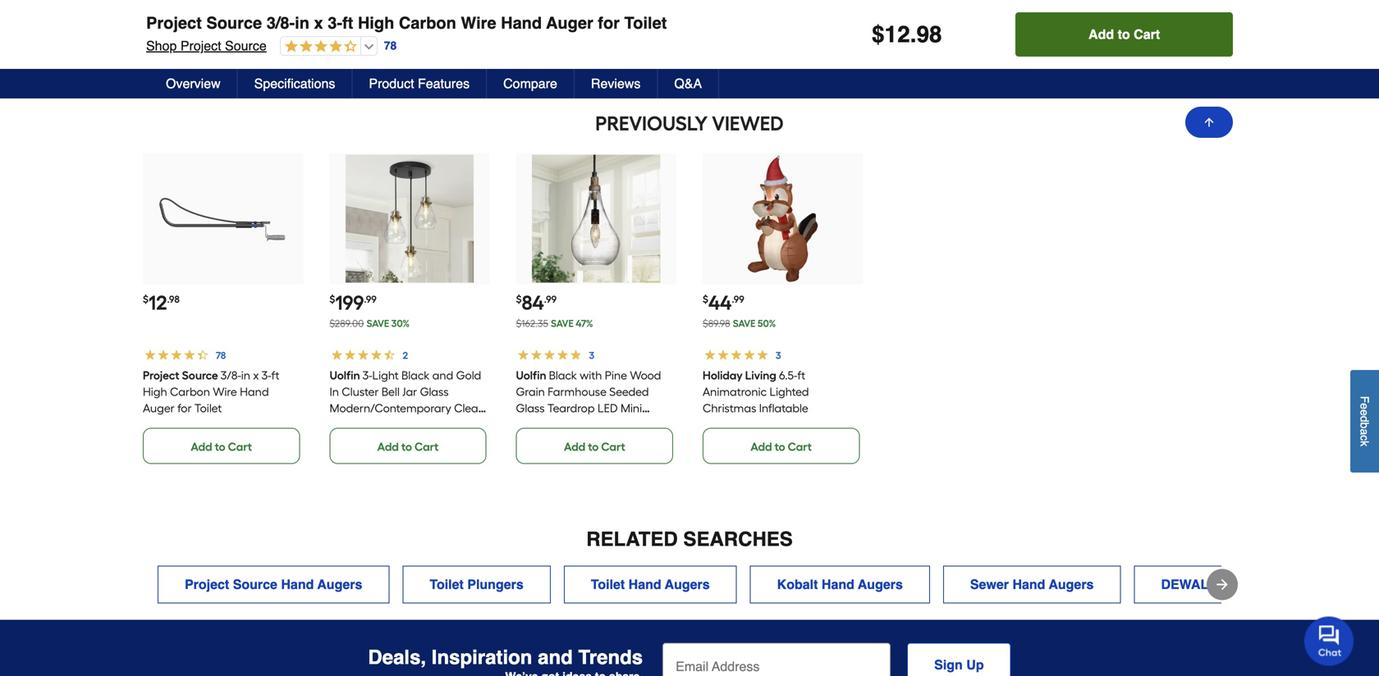 Task type: locate. For each thing, give the bounding box(es) containing it.
3-
[[328, 14, 342, 32], [262, 369, 271, 383], [363, 369, 372, 383]]

led inside 3-light black and gold in cluster bell jar glass modern/contemporary clear glass linear led hanging pendant light
[[397, 418, 417, 432]]

add inside 84 list item
[[564, 440, 586, 454]]

save inside "44" list item
[[733, 318, 756, 330]]

cluster
[[342, 385, 379, 399]]

1 horizontal spatial uolfin
[[516, 369, 547, 383]]

1 horizontal spatial led
[[598, 402, 618, 416]]

add to cart link for 199 list item
[[330, 428, 487, 464]]

3/8-
[[267, 14, 295, 32], [221, 369, 241, 383]]

uolfin up grain
[[516, 369, 547, 383]]

add to cart link for 1st add to cart list item from the right
[[1076, 28, 1233, 64]]

uolfin inside 199 list item
[[330, 369, 360, 383]]

product features button
[[353, 69, 487, 99]]

augers for sewer hand augers
[[1049, 577, 1094, 592]]

1 add to cart list item from the left
[[143, 0, 303, 64]]

4 add to cart list item from the left
[[1076, 0, 1237, 64]]

1 vertical spatial light
[[611, 418, 638, 432]]

1 vertical spatial for
[[177, 402, 192, 416]]

save inside 199 list item
[[367, 318, 389, 330]]

toilet
[[625, 14, 667, 32], [195, 402, 222, 416], [430, 577, 464, 592], [591, 577, 625, 592]]

$ inside $ 84 .99
[[516, 294, 522, 305]]

1 horizontal spatial in
[[295, 14, 310, 32]]

2 add to cart list item from the left
[[330, 0, 490, 64]]

2 save from the left
[[551, 318, 574, 330]]

add to cart link inside 199 list item
[[330, 428, 487, 464]]

hanging inside black with pine wood grain farmhouse seeded glass teardrop led mini hanging pendant light
[[516, 418, 562, 432]]

0 vertical spatial high
[[358, 14, 394, 32]]

add inside "44" list item
[[751, 440, 772, 454]]

animatronic
[[703, 385, 767, 399]]

modern/contemporary
[[330, 402, 451, 416]]

0 horizontal spatial black
[[401, 369, 430, 383]]

and left trends
[[538, 647, 573, 669]]

to inside "44" list item
[[775, 440, 786, 454]]

arrow up image
[[1203, 116, 1216, 129]]

pendant down linear in the left of the page
[[330, 434, 374, 448]]

$ 199 .99
[[330, 291, 377, 315]]

0 horizontal spatial for
[[177, 402, 192, 416]]

auger down "project source"
[[143, 402, 175, 416]]

toilet down related
[[591, 577, 625, 592]]

add to cart inside 12 list item
[[191, 440, 252, 454]]

list item
[[516, 0, 677, 64]]

0 horizontal spatial save
[[367, 318, 389, 330]]

0 vertical spatial and
[[432, 369, 453, 383]]

.99 inside $ 199 .99
[[364, 294, 377, 305]]

previously viewed
[[596, 112, 784, 135]]

1 uolfin from the left
[[330, 369, 360, 383]]

auger up compare button
[[546, 14, 593, 32]]

mini
[[621, 402, 642, 416]]

hand
[[501, 14, 542, 32], [240, 385, 269, 399], [281, 577, 314, 592], [629, 577, 662, 592], [822, 577, 855, 592], [1013, 577, 1046, 592], [1220, 577, 1253, 592]]

add to cart link for third add to cart list item
[[890, 28, 1047, 64]]

2 vertical spatial glass
[[330, 418, 358, 432]]

inspiration
[[432, 647, 533, 669]]

$ for $ 84 .99
[[516, 294, 522, 305]]

product
[[369, 76, 414, 91]]

uolfin for 84
[[516, 369, 547, 383]]

e up b at the bottom
[[1359, 410, 1372, 416]]

1 horizontal spatial carbon
[[399, 14, 456, 32]]

1 horizontal spatial hanging
[[516, 418, 562, 432]]

toilet down "project source"
[[195, 402, 222, 416]]

led left mini on the left of page
[[598, 402, 618, 416]]

e up d at the bottom right of the page
[[1359, 403, 1372, 410]]

$ for $ 12 .98
[[143, 294, 149, 305]]

add to cart link for 3rd add to cart list item from the right
[[330, 28, 487, 64]]

2 horizontal spatial save
[[733, 318, 756, 330]]

0 vertical spatial auger
[[546, 14, 593, 32]]

30%
[[392, 318, 410, 330]]

1 vertical spatial wire
[[213, 385, 237, 399]]

0 horizontal spatial .99
[[364, 294, 377, 305]]

3- inside 3/8-in x 3-ft high carbon wire hand auger for toilet
[[262, 369, 271, 383]]

kobalt hand augers link
[[750, 566, 930, 604]]

add to cart button
[[1016, 12, 1233, 57]]

save left 47% at top
[[551, 318, 574, 330]]

pendant inside 3-light black and gold in cluster bell jar glass modern/contemporary clear glass linear led hanging pendant light
[[330, 434, 374, 448]]

0 horizontal spatial x
[[253, 369, 259, 383]]

save for 84
[[551, 318, 574, 330]]

1 vertical spatial in
[[241, 369, 250, 383]]

0 vertical spatial wire
[[461, 14, 496, 32]]

$289.00
[[330, 318, 364, 330]]

toilet inside 3/8-in x 3-ft high carbon wire hand auger for toilet
[[195, 402, 222, 416]]

hanging down clear
[[420, 418, 465, 432]]

0 horizontal spatial high
[[143, 385, 167, 399]]

1 augers from the left
[[317, 577, 362, 592]]

add for "44" list item
[[751, 440, 772, 454]]

1 vertical spatial 3/8-
[[221, 369, 241, 383]]

1 vertical spatial pendant
[[330, 434, 374, 448]]

glass right jar
[[420, 385, 449, 399]]

led down modern/contemporary
[[397, 418, 417, 432]]

project for project source 3/8-in x 3-ft high carbon wire hand auger for toilet
[[146, 14, 202, 32]]

0 horizontal spatial carbon
[[170, 385, 210, 399]]

in up 4.4 stars image on the left top of the page
[[295, 14, 310, 32]]

2 augers from the left
[[665, 577, 710, 592]]

0 vertical spatial for
[[598, 14, 620, 32]]

4 augers from the left
[[1049, 577, 1094, 592]]

1 vertical spatial carbon
[[170, 385, 210, 399]]

2 uolfin from the left
[[516, 369, 547, 383]]

$
[[872, 21, 885, 48], [143, 294, 149, 305], [330, 294, 335, 305], [516, 294, 522, 305], [703, 294, 709, 305]]

chat invite button image
[[1305, 616, 1355, 666]]

1 horizontal spatial wire
[[461, 14, 496, 32]]

0 horizontal spatial ft
[[271, 369, 279, 383]]

carbon down "project source"
[[170, 385, 210, 399]]

add to cart for 84 list item in the left of the page
[[564, 440, 625, 454]]

1 horizontal spatial for
[[598, 14, 620, 32]]

2 horizontal spatial .99
[[732, 294, 745, 305]]

save left 30%
[[367, 318, 389, 330]]

lighted
[[770, 385, 809, 399]]

led
[[598, 402, 618, 416], [397, 418, 417, 432]]

0 horizontal spatial glass
[[330, 418, 358, 432]]

add to cart link for 12 list item
[[143, 428, 300, 464]]

toilet hand augers link
[[564, 566, 737, 604]]

for up the reviews
[[598, 14, 620, 32]]

$ 84 .99
[[516, 291, 557, 315]]

0 vertical spatial glass
[[420, 385, 449, 399]]

3 .99 from the left
[[732, 294, 745, 305]]

pendant inside black with pine wood grain farmhouse seeded glass teardrop led mini hanging pendant light
[[564, 418, 609, 432]]

project source hand augers link
[[158, 566, 390, 604]]

cart inside 84 list item
[[601, 440, 625, 454]]

3/8- inside 3/8-in x 3-ft high carbon wire hand auger for toilet
[[221, 369, 241, 383]]

save for 199
[[367, 318, 389, 330]]

0 horizontal spatial wire
[[213, 385, 237, 399]]

plungers
[[467, 577, 524, 592]]

uolfin inside 84 list item
[[516, 369, 547, 383]]

wood
[[630, 369, 661, 383]]

project source
[[143, 369, 218, 383]]

1 horizontal spatial .99
[[544, 294, 557, 305]]

2 hanging from the left
[[516, 418, 562, 432]]

and
[[432, 369, 453, 383], [538, 647, 573, 669]]

add for 12 list item
[[191, 440, 212, 454]]

$ inside $ 12 .98
[[143, 294, 149, 305]]

1 vertical spatial led
[[397, 418, 417, 432]]

1 horizontal spatial black
[[549, 369, 577, 383]]

1 vertical spatial high
[[143, 385, 167, 399]]

0 vertical spatial 12
[[885, 21, 910, 48]]

0 horizontal spatial 3-
[[262, 369, 271, 383]]

hand inside 3/8-in x 3-ft high carbon wire hand auger for toilet
[[240, 385, 269, 399]]

$ up $89.98 on the top
[[703, 294, 709, 305]]

0 horizontal spatial and
[[432, 369, 453, 383]]

to inside 84 list item
[[588, 440, 599, 454]]

add inside button
[[1089, 27, 1114, 42]]

glass left linear in the left of the page
[[330, 418, 358, 432]]

1 vertical spatial 12
[[149, 291, 167, 315]]

auger inside 3/8-in x 3-ft high carbon wire hand auger for toilet
[[143, 402, 175, 416]]

1 save from the left
[[367, 318, 389, 330]]

12 left 98
[[885, 21, 910, 48]]

clear
[[454, 402, 482, 416]]

$89.98 save 50%
[[703, 318, 776, 330]]

1 horizontal spatial save
[[551, 318, 574, 330]]

6.5-
[[779, 369, 798, 383]]

save
[[367, 318, 389, 330], [551, 318, 574, 330], [733, 318, 756, 330]]

add to cart link inside 84 list item
[[516, 428, 673, 464]]

0 horizontal spatial 3/8-
[[221, 369, 241, 383]]

source inside 12 list item
[[182, 369, 218, 383]]

.99 inside $ 84 .99
[[544, 294, 557, 305]]

$ left .
[[872, 21, 885, 48]]

5 augers from the left
[[1256, 577, 1301, 592]]

0 horizontal spatial pendant
[[330, 434, 374, 448]]

0 horizontal spatial 12
[[149, 291, 167, 315]]

toilet up the reviews
[[625, 14, 667, 32]]

12 for .98
[[149, 291, 167, 315]]

$ 12 . 98
[[872, 21, 942, 48]]

source for project source
[[182, 369, 218, 383]]

related searches
[[587, 528, 793, 551]]

3/8- right "project source"
[[221, 369, 241, 383]]

0 horizontal spatial led
[[397, 418, 417, 432]]

add to cart link inside 12 list item
[[143, 428, 300, 464]]

.99 up $162.35 save 47%
[[544, 294, 557, 305]]

.99 up $89.98 save 50%
[[732, 294, 745, 305]]

add to cart list item
[[143, 0, 303, 64], [330, 0, 490, 64], [890, 0, 1050, 64], [1076, 0, 1237, 64]]

3/8- up 4.4 stars image on the left top of the page
[[267, 14, 295, 32]]

add to cart inside 84 list item
[[564, 440, 625, 454]]

wire
[[461, 14, 496, 32], [213, 385, 237, 399]]

add to cart inside 199 list item
[[377, 440, 439, 454]]

.99 up $289.00 save 30%
[[364, 294, 377, 305]]

light down mini on the left of page
[[611, 418, 638, 432]]

high inside 3/8-in x 3-ft high carbon wire hand auger for toilet
[[143, 385, 167, 399]]

add to cart link
[[143, 28, 300, 64], [330, 28, 487, 64], [890, 28, 1047, 64], [1076, 28, 1233, 64], [143, 428, 300, 464], [330, 428, 487, 464], [516, 428, 673, 464], [703, 428, 860, 464]]

0 vertical spatial led
[[598, 402, 618, 416]]

holiday living
[[703, 369, 777, 383]]

3 save from the left
[[733, 318, 756, 330]]

for down "project source"
[[177, 402, 192, 416]]

pendant down teardrop
[[564, 418, 609, 432]]

add inside 199 list item
[[377, 440, 399, 454]]

$ inside $ 44 .99
[[703, 294, 709, 305]]

black up farmhouse on the bottom of the page
[[549, 369, 577, 383]]

to inside 199 list item
[[402, 440, 412, 454]]

high down "project source"
[[143, 385, 167, 399]]

hanging
[[420, 418, 465, 432], [516, 418, 562, 432]]

0 horizontal spatial uolfin
[[330, 369, 360, 383]]

1 horizontal spatial 12
[[885, 21, 910, 48]]

x up 4.4 stars image on the left top of the page
[[314, 14, 323, 32]]

uolfin black with pine wood grain farmhouse seeded glass teardrop led mini hanging pendant light image
[[532, 155, 661, 283]]

0 vertical spatial x
[[314, 14, 323, 32]]

$ up $162.35
[[516, 294, 522, 305]]

glass
[[420, 385, 449, 399], [516, 402, 545, 416], [330, 418, 358, 432]]

uolfin for 199
[[330, 369, 360, 383]]

0 horizontal spatial hanging
[[420, 418, 465, 432]]

holiday living 6.5-ft animatronic lighted christmas inflatable image
[[719, 155, 847, 283]]

high up 78
[[358, 14, 394, 32]]

$ inside $ 199 .99
[[330, 294, 335, 305]]

in right "project source"
[[241, 369, 250, 383]]

kobalt hand augers
[[777, 577, 903, 592]]

1 horizontal spatial ft
[[342, 14, 353, 32]]

cart inside button
[[1134, 27, 1160, 42]]

wire up features
[[461, 14, 496, 32]]

b
[[1359, 422, 1372, 429]]

high
[[358, 14, 394, 32], [143, 385, 167, 399]]

project for project source hand augers
[[185, 577, 229, 592]]

3 add to cart list item from the left
[[890, 0, 1050, 64]]

save left 50%
[[733, 318, 756, 330]]

and left "gold"
[[432, 369, 453, 383]]

specifications button
[[238, 69, 353, 99]]

glass down grain
[[516, 402, 545, 416]]

$ left .98
[[143, 294, 149, 305]]

0 vertical spatial pendant
[[564, 418, 609, 432]]

pendant
[[564, 418, 609, 432], [330, 434, 374, 448]]

0 horizontal spatial in
[[241, 369, 250, 383]]

to inside 12 list item
[[215, 440, 226, 454]]

1 black from the left
[[401, 369, 430, 383]]

.99 inside $ 44 .99
[[732, 294, 745, 305]]

to for third add to cart list item
[[962, 40, 972, 54]]

12
[[885, 21, 910, 48], [149, 291, 167, 315]]

x inside 3/8-in x 3-ft high carbon wire hand auger for toilet
[[253, 369, 259, 383]]

wire down "project source"
[[213, 385, 237, 399]]

1 vertical spatial auger
[[143, 402, 175, 416]]

add to cart for 199 list item
[[377, 440, 439, 454]]

hanging down grain
[[516, 418, 562, 432]]

carbon inside 3/8-in x 3-ft high carbon wire hand auger for toilet
[[170, 385, 210, 399]]

1 horizontal spatial 3/8-
[[267, 14, 295, 32]]

2 .99 from the left
[[544, 294, 557, 305]]

with
[[580, 369, 602, 383]]

hanging inside 3-light black and gold in cluster bell jar glass modern/contemporary clear glass linear led hanging pendant light
[[420, 418, 465, 432]]

to for 12 list item
[[215, 440, 226, 454]]

12 up "project source"
[[149, 291, 167, 315]]

add inside 12 list item
[[191, 440, 212, 454]]

grain
[[516, 385, 545, 399]]

1 horizontal spatial pendant
[[564, 418, 609, 432]]

add
[[1089, 27, 1114, 42], [191, 40, 212, 54], [377, 40, 399, 54], [938, 40, 959, 54], [1124, 40, 1146, 54], [191, 440, 212, 454], [377, 440, 399, 454], [564, 440, 586, 454], [751, 440, 772, 454]]

0 vertical spatial carbon
[[399, 14, 456, 32]]

light inside black with pine wood grain farmhouse seeded glass teardrop led mini hanging pendant light
[[611, 418, 638, 432]]

add to cart inside "44" list item
[[751, 440, 812, 454]]

source
[[206, 14, 262, 32], [225, 38, 267, 53], [182, 369, 218, 383], [233, 577, 278, 592]]

1 vertical spatial x
[[253, 369, 259, 383]]

3 augers from the left
[[858, 577, 903, 592]]

2 horizontal spatial 3-
[[363, 369, 372, 383]]

reviews
[[591, 76, 641, 91]]

2 horizontal spatial ft
[[798, 369, 806, 383]]

save inside 84 list item
[[551, 318, 574, 330]]

1 hanging from the left
[[420, 418, 465, 432]]

add to cart link inside "44" list item
[[703, 428, 860, 464]]

light down linear in the left of the page
[[376, 434, 403, 448]]

to for 199 list item
[[402, 440, 412, 454]]

1 vertical spatial glass
[[516, 402, 545, 416]]

light up bell on the bottom left of page
[[372, 369, 399, 383]]

add to cart for 12 list item
[[191, 440, 252, 454]]

viewed
[[712, 112, 784, 135]]

x right "project source"
[[253, 369, 259, 383]]

project inside 12 list item
[[143, 369, 179, 383]]

add to cart for 4th add to cart list item from the right
[[191, 40, 252, 54]]

save for 44
[[733, 318, 756, 330]]

$ up $289.00
[[330, 294, 335, 305]]

source for project source 3/8-in x 3-ft high carbon wire hand auger for toilet
[[206, 14, 262, 32]]

1 horizontal spatial auger
[[546, 14, 593, 32]]

0 horizontal spatial auger
[[143, 402, 175, 416]]

dewalt hand augers link
[[1134, 566, 1328, 604]]

2 horizontal spatial glass
[[516, 402, 545, 416]]

12 inside list item
[[149, 291, 167, 315]]

uolfin up in
[[330, 369, 360, 383]]

1 horizontal spatial and
[[538, 647, 573, 669]]

2 black from the left
[[549, 369, 577, 383]]

add to cart
[[1089, 27, 1160, 42], [191, 40, 252, 54], [377, 40, 439, 54], [938, 40, 999, 54], [1124, 40, 1185, 54], [191, 440, 252, 454], [377, 440, 439, 454], [564, 440, 625, 454], [751, 440, 812, 454]]

carbon up product features
[[399, 14, 456, 32]]

black up jar
[[401, 369, 430, 383]]

led inside black with pine wood grain farmhouse seeded glass teardrop led mini hanging pendant light
[[598, 402, 618, 416]]

1 .99 from the left
[[364, 294, 377, 305]]



Task type: vqa. For each thing, say whether or not it's contained in the screenshot.
can
no



Task type: describe. For each thing, give the bounding box(es) containing it.
84
[[522, 291, 544, 315]]

overview
[[166, 76, 221, 91]]

toilet plungers
[[430, 577, 524, 592]]

kobalt
[[777, 577, 818, 592]]

project source hand augers
[[185, 577, 362, 592]]

.98
[[167, 294, 180, 305]]

black inside 3-light black and gold in cluster bell jar glass modern/contemporary clear glass linear led hanging pendant light
[[401, 369, 430, 383]]

1 e from the top
[[1359, 403, 1372, 410]]

bell
[[382, 385, 400, 399]]

0 vertical spatial light
[[372, 369, 399, 383]]

toilet plungers link
[[403, 566, 551, 604]]

gold
[[456, 369, 481, 383]]

jar
[[402, 385, 417, 399]]

arrow right image
[[1215, 577, 1231, 593]]

sewer hand augers
[[971, 577, 1094, 592]]

add for 3rd add to cart list item from the right
[[377, 40, 399, 54]]

$ 12 .98
[[143, 291, 180, 315]]

sewer hand augers link
[[943, 566, 1121, 604]]

f e e d b a c k
[[1359, 396, 1372, 447]]

in inside 3/8-in x 3-ft high carbon wire hand auger for toilet
[[241, 369, 250, 383]]

specifications
[[254, 76, 335, 91]]

previously viewed heading
[[141, 107, 1238, 140]]

deals,
[[368, 647, 426, 669]]

a
[[1359, 429, 1372, 435]]

f e e d b a c k button
[[1351, 370, 1380, 473]]

4.4 stars image
[[281, 39, 357, 55]]

teardrop
[[548, 402, 595, 416]]

k
[[1359, 441, 1372, 447]]

.99 for 44
[[732, 294, 745, 305]]

$ 44 .99
[[703, 291, 745, 315]]

toilet left the plungers
[[430, 577, 464, 592]]

1 horizontal spatial glass
[[420, 385, 449, 399]]

add to cart link for 84 list item in the left of the page
[[516, 428, 673, 464]]

shop
[[146, 38, 177, 53]]

seeded
[[610, 385, 649, 399]]

source for project source hand augers
[[233, 577, 278, 592]]

add for 4th add to cart list item from the right
[[191, 40, 212, 54]]

47%
[[576, 318, 593, 330]]

3- inside 3-light black and gold in cluster bell jar glass modern/contemporary clear glass linear led hanging pendant light
[[363, 369, 372, 383]]

$89.98
[[703, 318, 730, 330]]

add to cart link for 4th add to cart list item from the right
[[143, 28, 300, 64]]

related
[[587, 528, 678, 551]]

to for 4th add to cart list item from the right
[[215, 40, 226, 54]]

christmas
[[703, 402, 757, 416]]

98
[[917, 21, 942, 48]]

project source 3/8-in x 3-ft high carbon wire hand auger for toilet image
[[159, 155, 287, 283]]

add for 84 list item in the left of the page
[[564, 440, 586, 454]]

ft inside 3/8-in x 3-ft high carbon wire hand auger for toilet
[[271, 369, 279, 383]]

project source 3/8-in x 3-ft high carbon wire hand auger for toilet
[[146, 14, 667, 32]]

$162.35
[[516, 318, 548, 330]]

in
[[330, 385, 339, 399]]

sign up form
[[663, 643, 1011, 677]]

add to cart link for "44" list item
[[703, 428, 860, 464]]

add for 1st add to cart list item from the right
[[1124, 40, 1146, 54]]

50%
[[758, 318, 776, 330]]

to for 1st add to cart list item from the right
[[1148, 40, 1159, 54]]

.99 for 199
[[364, 294, 377, 305]]

augers for kobalt hand augers
[[858, 577, 903, 592]]

$ for $ 199 .99
[[330, 294, 335, 305]]

overview button
[[149, 69, 238, 99]]

inflatable
[[759, 402, 809, 416]]

pine
[[605, 369, 628, 383]]

Email Address email field
[[663, 643, 891, 677]]

sewer
[[971, 577, 1009, 592]]

sign
[[935, 658, 963, 673]]

deals, inspiration and trends
[[368, 647, 643, 669]]

dewalt
[[1162, 577, 1216, 592]]

to for 3rd add to cart list item from the right
[[402, 40, 412, 54]]

6.5-ft animatronic lighted christmas inflatable
[[703, 369, 809, 416]]

product features
[[369, 76, 470, 91]]

toilet hand augers
[[591, 577, 710, 592]]

f
[[1359, 396, 1372, 403]]

project for project source
[[143, 369, 179, 383]]

2 vertical spatial light
[[376, 434, 403, 448]]

1 horizontal spatial x
[[314, 14, 323, 32]]

linear
[[361, 418, 394, 432]]

q&a button
[[658, 69, 720, 99]]

199
[[335, 291, 364, 315]]

44 list item
[[703, 153, 863, 464]]

add to cart for 1st add to cart list item from the right
[[1124, 40, 1185, 54]]

84 list item
[[516, 153, 677, 464]]

black with pine wood grain farmhouse seeded glass teardrop led mini hanging pendant light
[[516, 369, 661, 432]]

q&a
[[675, 76, 702, 91]]

to for 84 list item in the left of the page
[[588, 440, 599, 454]]

trends
[[578, 647, 643, 669]]

wire inside 3/8-in x 3-ft high carbon wire hand auger for toilet
[[213, 385, 237, 399]]

d
[[1359, 416, 1372, 422]]

12 for .
[[885, 21, 910, 48]]

cart inside 12 list item
[[228, 440, 252, 454]]

living
[[745, 369, 777, 383]]

uolfin 3-light black and gold in cluster bell jar glass modern/contemporary clear glass linear led hanging pendant light image
[[346, 155, 474, 283]]

add for 199 list item
[[377, 440, 399, 454]]

sign up
[[935, 658, 984, 673]]

1 vertical spatial and
[[538, 647, 573, 669]]

add to cart for "44" list item
[[751, 440, 812, 454]]

.
[[910, 21, 917, 48]]

farmhouse
[[548, 385, 607, 399]]

12 list item
[[143, 153, 303, 464]]

3/8-in x 3-ft high carbon wire hand auger for toilet
[[143, 369, 279, 416]]

and inside 3-light black and gold in cluster bell jar glass modern/contemporary clear glass linear led hanging pendant light
[[432, 369, 453, 383]]

previously
[[596, 112, 708, 135]]

features
[[418, 76, 470, 91]]

2 e from the top
[[1359, 410, 1372, 416]]

reviews button
[[575, 69, 658, 99]]

add to cart for third add to cart list item
[[938, 40, 999, 54]]

compare button
[[487, 69, 575, 99]]

199 list item
[[330, 153, 490, 464]]

c
[[1359, 435, 1372, 441]]

sign up button
[[908, 643, 1011, 677]]

up
[[967, 658, 984, 673]]

$289.00 save 30%
[[330, 318, 410, 330]]

78
[[384, 39, 397, 52]]

shop project source
[[146, 38, 267, 53]]

cart inside "44" list item
[[788, 440, 812, 454]]

glass inside black with pine wood grain farmhouse seeded glass teardrop led mini hanging pendant light
[[516, 402, 545, 416]]

for inside 3/8-in x 3-ft high carbon wire hand auger for toilet
[[177, 402, 192, 416]]

compare
[[503, 76, 558, 91]]

1 horizontal spatial 3-
[[328, 14, 342, 32]]

0 vertical spatial 3/8-
[[267, 14, 295, 32]]

black inside black with pine wood grain farmhouse seeded glass teardrop led mini hanging pendant light
[[549, 369, 577, 383]]

add for third add to cart list item
[[938, 40, 959, 54]]

1 horizontal spatial high
[[358, 14, 394, 32]]

dewalt hand augers
[[1162, 577, 1301, 592]]

to for "44" list item
[[775, 440, 786, 454]]

.99 for 84
[[544, 294, 557, 305]]

$ for $ 12 . 98
[[872, 21, 885, 48]]

searches
[[684, 528, 793, 551]]

44
[[709, 291, 732, 315]]

cart inside 199 list item
[[415, 440, 439, 454]]

add to cart inside button
[[1089, 27, 1160, 42]]

augers for dewalt hand augers
[[1256, 577, 1301, 592]]

0 vertical spatial in
[[295, 14, 310, 32]]

to inside button
[[1118, 27, 1131, 42]]

$162.35 save 47%
[[516, 318, 593, 330]]

add to cart for 3rd add to cart list item from the right
[[377, 40, 439, 54]]

ft inside 6.5-ft animatronic lighted christmas inflatable
[[798, 369, 806, 383]]

augers for toilet hand augers
[[665, 577, 710, 592]]

$ for $ 44 .99
[[703, 294, 709, 305]]



